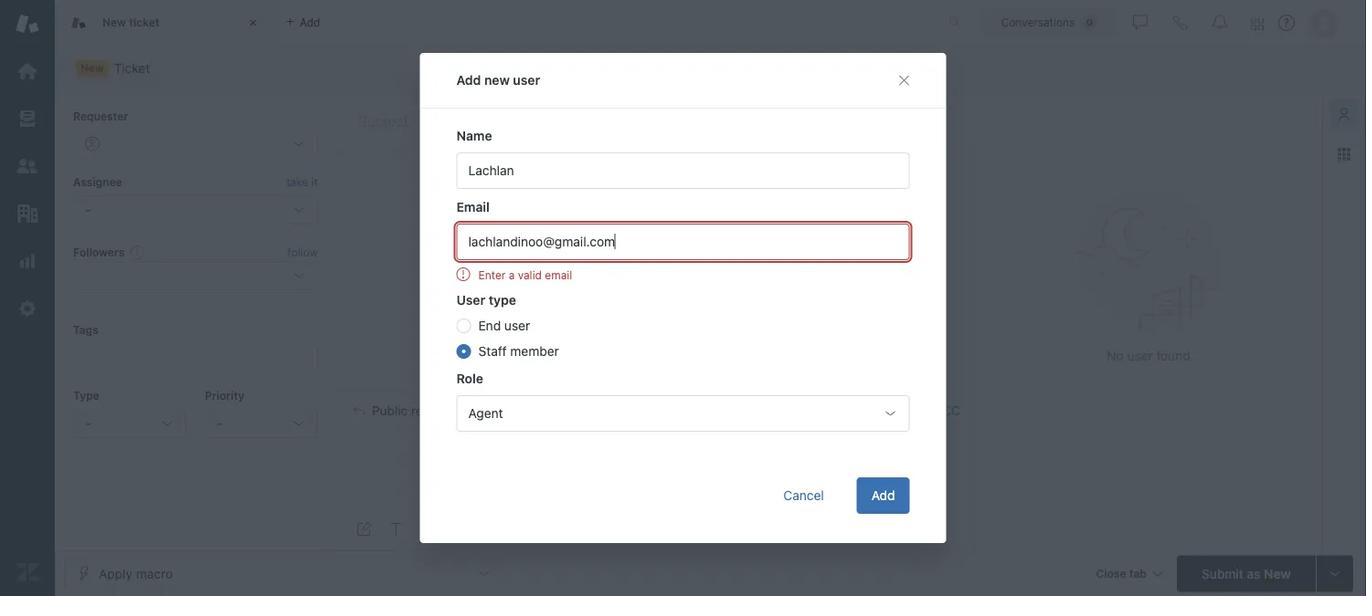 Task type: vqa. For each thing, say whether or not it's contained in the screenshot.
the top Sample
no



Task type: describe. For each thing, give the bounding box(es) containing it.
0 vertical spatial user
[[513, 73, 540, 88]]

it
[[311, 176, 318, 189]]

cc button
[[942, 403, 960, 419]]

take it button
[[286, 173, 318, 192]]

get help image
[[1278, 15, 1295, 31]]

type
[[489, 293, 516, 308]]

staff member
[[478, 344, 559, 359]]

enter
[[478, 269, 506, 281]]

close image
[[244, 14, 262, 32]]

name
[[456, 128, 492, 143]]

apps image
[[1337, 147, 1351, 162]]

customer context image
[[1337, 107, 1351, 122]]

ticket
[[129, 16, 159, 29]]

add new user dialog
[[420, 53, 946, 544]]

agent
[[468, 406, 503, 421]]

new ticket tab
[[55, 0, 274, 46]]

admin image
[[16, 297, 39, 321]]

user type
[[456, 293, 516, 308]]

views image
[[16, 107, 39, 131]]

Email field
[[456, 224, 910, 260]]

member
[[510, 344, 559, 359]]

zendesk support image
[[16, 12, 39, 36]]

valid
[[518, 269, 542, 281]]

tabs tab list
[[55, 0, 929, 46]]

- for type
[[85, 416, 91, 431]]

as
[[1247, 567, 1260, 582]]

new ticket
[[102, 16, 159, 29]]

a
[[509, 269, 515, 281]]

cancel
[[783, 488, 824, 503]]

format text image
[[389, 523, 404, 537]]

cc
[[942, 403, 960, 418]]

draft mode image
[[356, 523, 371, 537]]

- button for type
[[73, 409, 186, 439]]

take it
[[286, 176, 318, 189]]

- for priority
[[217, 416, 222, 431]]

add button
[[857, 478, 910, 514]]

add new user
[[456, 73, 540, 88]]

enter a valid email alert
[[456, 267, 572, 282]]

to
[[483, 403, 497, 418]]

Subject field
[[355, 110, 957, 132]]

add for add new user
[[456, 73, 481, 88]]

user for no user found
[[1127, 349, 1153, 364]]



Task type: locate. For each thing, give the bounding box(es) containing it.
1 - button from the left
[[73, 409, 186, 439]]

new for new
[[80, 62, 104, 74]]

role
[[456, 371, 483, 387]]

found
[[1156, 349, 1190, 364]]

customers image
[[16, 154, 39, 178]]

1 - from the left
[[85, 416, 91, 431]]

- button down "type"
[[73, 409, 186, 439]]

0 horizontal spatial add
[[456, 73, 481, 88]]

new right as
[[1264, 567, 1291, 582]]

zendesk products image
[[1251, 18, 1264, 31]]

end
[[478, 318, 501, 334]]

enter a valid email
[[478, 269, 572, 281]]

new inside "new" link
[[80, 62, 104, 74]]

new left ticket
[[102, 16, 126, 29]]

add
[[456, 73, 481, 88], [871, 488, 895, 503]]

organizations image
[[16, 202, 39, 226]]

-
[[85, 416, 91, 431], [217, 416, 222, 431]]

add left the new on the top left
[[456, 73, 481, 88]]

conversations button
[[981, 8, 1117, 37]]

- down priority
[[217, 416, 222, 431]]

secondary element
[[55, 50, 1366, 87]]

Name field
[[456, 153, 910, 189]]

user up staff member
[[504, 318, 530, 334]]

no
[[1107, 349, 1124, 364]]

submit as new
[[1202, 567, 1291, 582]]

1 vertical spatial user
[[504, 318, 530, 334]]

agent button
[[456, 396, 910, 432]]

2 - from the left
[[217, 416, 222, 431]]

0 vertical spatial add
[[456, 73, 481, 88]]

conversations
[[1001, 16, 1075, 29]]

main element
[[0, 0, 55, 597]]

take
[[286, 176, 308, 189]]

- button
[[73, 409, 186, 439], [205, 409, 318, 439]]

2 vertical spatial user
[[1127, 349, 1153, 364]]

1 vertical spatial add
[[871, 488, 895, 503]]

follow button
[[287, 244, 318, 260]]

0 horizontal spatial - button
[[73, 409, 186, 439]]

close modal image
[[897, 73, 911, 88]]

Public reply composer text field
[[345, 430, 967, 469]]

cancel button
[[769, 478, 839, 514]]

2 vertical spatial new
[[1264, 567, 1291, 582]]

email
[[545, 269, 572, 281]]

new inside new ticket tab
[[102, 16, 126, 29]]

add for add
[[871, 488, 895, 503]]

0 horizontal spatial -
[[85, 416, 91, 431]]

zendesk image
[[16, 561, 39, 585]]

no user found
[[1107, 349, 1190, 364]]

add right cancel
[[871, 488, 895, 503]]

user
[[456, 293, 485, 308]]

- down "type"
[[85, 416, 91, 431]]

1 vertical spatial new
[[80, 62, 104, 74]]

end user
[[478, 318, 530, 334]]

- button for priority
[[205, 409, 318, 439]]

new
[[102, 16, 126, 29], [80, 62, 104, 74], [1264, 567, 1291, 582]]

None field
[[509, 402, 935, 420]]

user right the new on the top left
[[513, 73, 540, 88]]

0 vertical spatial new
[[102, 16, 126, 29]]

new
[[484, 73, 510, 88]]

- button down priority
[[205, 409, 318, 439]]

priority
[[205, 390, 244, 403]]

insert emojis image
[[422, 523, 437, 537]]

add inside add button
[[871, 488, 895, 503]]

follow
[[287, 246, 318, 259]]

staff
[[478, 344, 507, 359]]

1 horizontal spatial - button
[[205, 409, 318, 439]]

1 horizontal spatial add
[[871, 488, 895, 503]]

new link
[[64, 56, 162, 81]]

get started image
[[16, 59, 39, 83]]

submit
[[1202, 567, 1243, 582]]

email
[[456, 200, 490, 215]]

new down new ticket
[[80, 62, 104, 74]]

reporting image
[[16, 249, 39, 273]]

type
[[73, 390, 99, 403]]

error image
[[456, 267, 471, 281]]

user
[[513, 73, 540, 88], [504, 318, 530, 334], [1127, 349, 1153, 364]]

user right no
[[1127, 349, 1153, 364]]

1 horizontal spatial -
[[217, 416, 222, 431]]

2 - button from the left
[[205, 409, 318, 439]]

new for new ticket
[[102, 16, 126, 29]]

user for end user
[[504, 318, 530, 334]]



